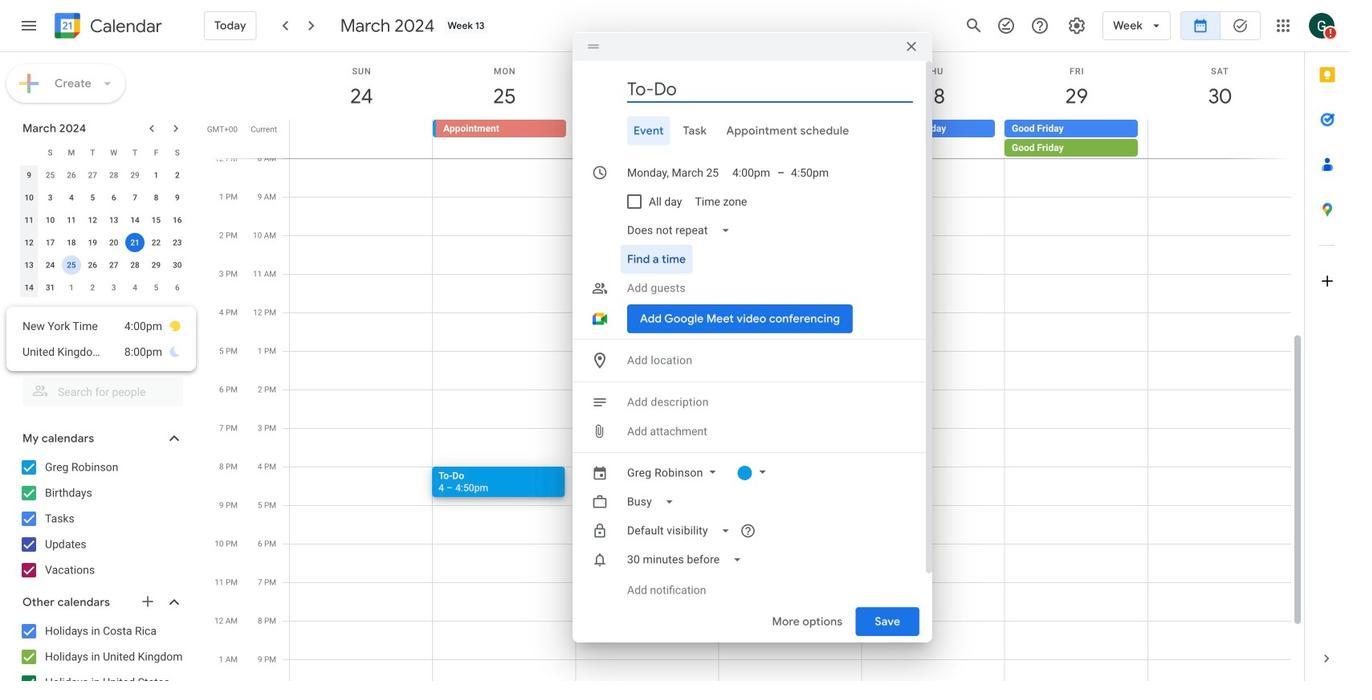 Task type: describe. For each thing, give the bounding box(es) containing it.
14 element
[[125, 210, 145, 230]]

row group inside march 2024 grid
[[18, 164, 188, 299]]

february 26 element
[[62, 165, 81, 185]]

11 element
[[62, 210, 81, 230]]

row up '20' element
[[18, 209, 188, 231]]

16 element
[[168, 210, 187, 230]]

row up february 27 element
[[18, 141, 188, 164]]

5 element
[[83, 188, 102, 207]]

21, today element
[[125, 233, 145, 252]]

other calendars list
[[3, 618, 199, 681]]

april 5 element
[[147, 278, 166, 297]]

19 element
[[83, 233, 102, 252]]

29 element
[[147, 255, 166, 275]]

17 element
[[41, 233, 60, 252]]

Start time text field
[[732, 158, 771, 187]]

row up to element
[[283, 120, 1304, 158]]

settings menu image
[[1067, 16, 1087, 35]]

to element
[[777, 166, 785, 179]]

24 element
[[41, 255, 60, 275]]

18 element
[[62, 233, 81, 252]]

1 horizontal spatial tab list
[[1305, 52, 1349, 636]]

february 29 element
[[125, 165, 145, 185]]

row up april 3 element
[[18, 254, 188, 276]]

9 element
[[168, 188, 187, 207]]

15 element
[[147, 210, 166, 230]]

heading inside calendar element
[[87, 16, 162, 36]]

april 2 element
[[83, 278, 102, 297]]

april 6 element
[[168, 278, 187, 297]]

End time text field
[[791, 158, 830, 187]]

0 horizontal spatial tab list
[[585, 117, 913, 145]]

february 27 element
[[83, 165, 102, 185]]

1 element
[[147, 165, 166, 185]]

6 element
[[104, 188, 123, 207]]

31 element
[[41, 278, 60, 297]]

25 element
[[62, 255, 81, 275]]

february 28 element
[[104, 165, 123, 185]]

february 25 element
[[41, 165, 60, 185]]

main drawer image
[[19, 16, 39, 35]]

1 list item from the top
[[22, 313, 182, 339]]



Task type: locate. For each thing, give the bounding box(es) containing it.
27 element
[[104, 255, 123, 275]]

28 element
[[125, 255, 145, 275]]

row up 6 element
[[18, 164, 188, 186]]

april 1 element
[[62, 278, 81, 297]]

row down 12 element
[[18, 231, 188, 254]]

3 element
[[41, 188, 60, 207]]

8 element
[[147, 188, 166, 207]]

list item down the april 2 element
[[22, 313, 182, 339]]

grid
[[206, 52, 1304, 681]]

7 element
[[125, 188, 145, 207]]

Search for people text field
[[32, 377, 173, 406]]

4 element
[[62, 188, 81, 207]]

12 element
[[83, 210, 102, 230]]

april 4 element
[[125, 278, 145, 297]]

row
[[283, 120, 1304, 158], [18, 141, 188, 164], [18, 164, 188, 186], [18, 186, 188, 209], [18, 209, 188, 231], [18, 231, 188, 254], [18, 254, 188, 276], [18, 276, 188, 299]]

20 element
[[104, 233, 123, 252]]

heading
[[87, 16, 162, 36]]

26 element
[[83, 255, 102, 275]]

Start date text field
[[627, 158, 720, 187]]

add other calendars image
[[140, 594, 156, 610]]

10 element
[[41, 210, 60, 230]]

None search field
[[0, 371, 199, 406]]

my calendars list
[[3, 455, 199, 583]]

30 element
[[168, 255, 187, 275]]

2 element
[[168, 165, 187, 185]]

23 element
[[168, 233, 187, 252]]

row group
[[18, 164, 188, 299]]

row down 27 "element"
[[18, 276, 188, 299]]

calendar element
[[51, 10, 162, 45]]

None field
[[621, 216, 743, 245], [621, 488, 687, 516], [621, 516, 743, 545], [621, 545, 755, 574], [621, 216, 743, 245], [621, 488, 687, 516], [621, 516, 743, 545], [621, 545, 755, 574]]

list item up the search for people text box
[[22, 339, 182, 365]]

column header
[[18, 141, 40, 164]]

22 element
[[147, 233, 166, 252]]

Add title text field
[[627, 77, 913, 101]]

column header inside march 2024 grid
[[18, 141, 40, 164]]

row up 12 element
[[18, 186, 188, 209]]

march 2024 grid
[[15, 141, 188, 299]]

cell
[[290, 120, 433, 158], [576, 120, 719, 158], [719, 120, 862, 158], [1005, 120, 1148, 158], [1148, 120, 1291, 158], [124, 231, 146, 254], [61, 254, 82, 276]]

list
[[6, 307, 196, 371]]

13 element
[[104, 210, 123, 230]]

list item
[[22, 313, 182, 339], [22, 339, 182, 365]]

tab list
[[1305, 52, 1349, 636], [585, 117, 913, 145]]

2 list item from the top
[[22, 339, 182, 365]]

april 3 element
[[104, 278, 123, 297]]



Task type: vqa. For each thing, say whether or not it's contained in the screenshot.
the bottom 4 PM
no



